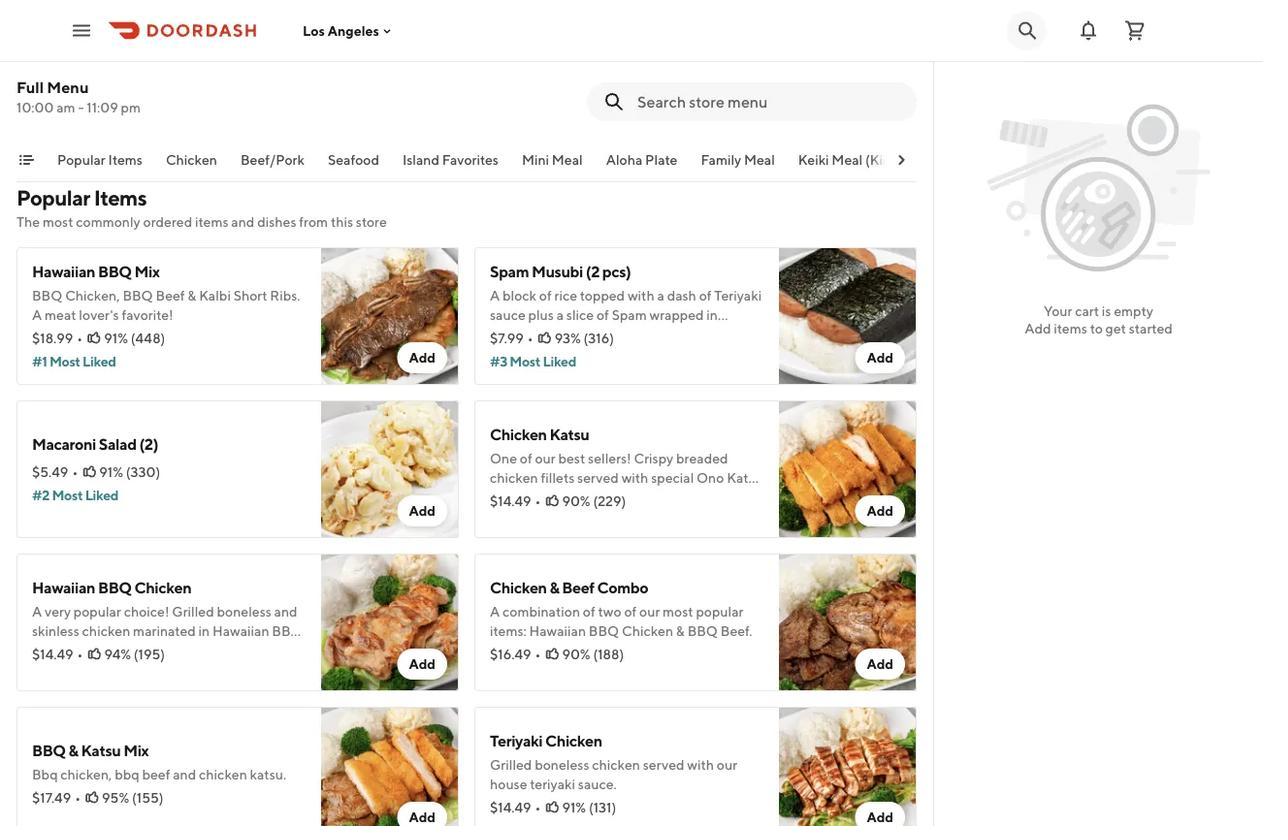 Task type: locate. For each thing, give the bounding box(es) containing it.
0 horizontal spatial in
[[198, 623, 210, 639]]

most right #3
[[510, 354, 540, 370]]

hawaiian up the very
[[32, 579, 95, 597]]

served inside teriyaki chicken grilled boneless chicken served with our house teriyaki sauce.
[[643, 757, 685, 773]]

2 90% from the top
[[562, 647, 590, 663]]

91% left "(131)"
[[562, 800, 586, 816]]

most down $18.99 •
[[49, 354, 80, 370]]

$14.49 • down house
[[490, 800, 541, 816]]

1 horizontal spatial and
[[231, 214, 255, 230]]

chicken katsu one of our best sellers! crispy breaded chicken fillets served with special ono katsu sauce.
[[490, 425, 762, 505]]

0 vertical spatial $14.49 •
[[490, 493, 541, 509]]

1 horizontal spatial a
[[657, 288, 664, 304]]

2 vertical spatial $14.49 •
[[490, 800, 541, 816]]

0 vertical spatial katsu
[[550, 425, 589, 444]]

1 vertical spatial popular
[[16, 185, 90, 211]]

items right ordered
[[195, 214, 229, 230]]

most right two
[[663, 604, 693, 620]]

chicken left 'katsu.'
[[199, 767, 247, 783]]

with inside chicken katsu one of our best sellers! crispy breaded chicken fillets served with special ono katsu sauce.
[[622, 470, 648, 486]]

lover's
[[79, 307, 119, 323]]

teriyaki up house
[[490, 732, 543, 750]]

chicken down one
[[490, 470, 538, 486]]

1 90% from the top
[[562, 493, 590, 509]]

• up #2 most liked
[[72, 464, 78, 480]]

hawaiian bbq chicken image
[[321, 554, 459, 692]]

1 horizontal spatial beef
[[562, 579, 594, 597]]

2 vertical spatial 91%
[[562, 800, 586, 816]]

91% down lover's at the left top of page
[[104, 330, 128, 346]]

meal right family
[[744, 152, 775, 168]]

• down "teriyaki"
[[535, 800, 541, 816]]

1 vertical spatial our
[[639, 604, 660, 620]]

add inside your cart is empty add items to get started
[[1025, 321, 1051, 337]]

chicken inside teriyaki chicken grilled boneless chicken served with our house teriyaki sauce.
[[592, 757, 640, 773]]

aloha plate
[[606, 152, 678, 168]]

0 vertical spatial teriyaki
[[714, 288, 762, 304]]

0 vertical spatial boneless
[[217, 604, 271, 620]]

add button for hawaiian bbq chicken
[[397, 649, 447, 680]]

mini
[[522, 152, 549, 168]]

1 vertical spatial sauce.
[[32, 643, 73, 659]]

most inside chicken & beef combo a combination of two of our most popular items: hawaiian bbq chicken & bbq beef.
[[663, 604, 693, 620]]

empty
[[1114, 303, 1154, 319]]

2 horizontal spatial and
[[274, 604, 297, 620]]

2 vertical spatial with
[[687, 757, 714, 773]]

hawaiian bbq mix image
[[321, 247, 459, 385]]

add button for macaroni salad (2)
[[397, 496, 447, 527]]

started
[[1129, 321, 1173, 337]]

0 horizontal spatial sauce.
[[32, 643, 73, 659]]

0 vertical spatial sauce.
[[490, 489, 531, 505]]

0 vertical spatial items
[[108, 152, 143, 168]]

meal right keiki
[[832, 152, 863, 168]]

1 horizontal spatial items
[[1054, 321, 1087, 337]]

chicken up 94%
[[82, 623, 130, 639]]

(2
[[586, 262, 600, 281]]

spam up block at left top
[[490, 262, 529, 281]]

beef inside chicken & beef combo a combination of two of our most popular items: hawaiian bbq chicken & bbq beef.
[[562, 579, 594, 597]]

add for macaroni salad (2)
[[409, 503, 436, 519]]

1 vertical spatial in
[[198, 623, 210, 639]]

90% (188)
[[562, 647, 624, 663]]

add
[[1025, 321, 1051, 337], [409, 350, 436, 366], [867, 350, 894, 366], [409, 503, 436, 519], [867, 503, 894, 519], [409, 656, 436, 672], [867, 656, 894, 672], [409, 810, 436, 826], [867, 810, 894, 826]]

0 horizontal spatial popular
[[74, 604, 121, 620]]

91% down salad
[[99, 464, 123, 480]]

katsu
[[550, 425, 589, 444], [727, 470, 762, 486], [81, 742, 121, 760]]

0 horizontal spatial beef
[[156, 288, 185, 304]]

1 horizontal spatial teriyaki
[[714, 288, 762, 304]]

1 vertical spatial 91%
[[99, 464, 123, 480]]

chicken up "teriyaki"
[[545, 732, 602, 750]]

in right marinated
[[198, 623, 210, 639]]

a up "sauce"
[[490, 288, 500, 304]]

• up #1 most liked
[[77, 330, 83, 346]]

1 vertical spatial with
[[622, 470, 648, 486]]

0 vertical spatial mix
[[134, 262, 160, 281]]

1 vertical spatial served
[[643, 757, 685, 773]]

0 horizontal spatial and
[[173, 767, 196, 783]]

0 vertical spatial and
[[231, 214, 255, 230]]

island favorites button
[[403, 150, 499, 181]]

mix up 'favorite!'
[[134, 262, 160, 281]]

boneless
[[217, 604, 271, 620], [535, 757, 589, 773]]

-
[[78, 99, 84, 115]]

1 horizontal spatial served
[[643, 757, 685, 773]]

$7.99
[[490, 330, 524, 346]]

0 vertical spatial a
[[657, 288, 664, 304]]

1 meal from the left
[[552, 152, 583, 168]]

add button for spam musubi (2 pcs)
[[855, 342, 905, 374]]

90% down the fillets
[[562, 493, 590, 509]]

meal right mini
[[552, 152, 583, 168]]

favorite!
[[122, 307, 173, 323]]

sauce. for hawaiian bbq chicken
[[32, 643, 73, 659]]

liked down 93%
[[543, 354, 576, 370]]

items for popular items the most commonly ordered items and dishes from this store
[[94, 185, 147, 211]]

2 horizontal spatial meal
[[832, 152, 863, 168]]

2 vertical spatial our
[[717, 757, 737, 773]]

in inside hawaiian bbq chicken a very popular choice! grilled boneless and skinless chicken marinated in hawaiian bbq sauce.
[[198, 623, 210, 639]]

$14.49 for hawaiian
[[32, 647, 73, 663]]

popular items the most commonly ordered items and dishes from this store
[[16, 185, 387, 230]]

0 vertical spatial grilled
[[172, 604, 214, 620]]

chicken,
[[60, 767, 112, 783]]

chicken inside hawaiian bbq chicken a very popular choice! grilled boneless and skinless chicken marinated in hawaiian bbq sauce.
[[134, 579, 191, 597]]

(316)
[[584, 330, 614, 346]]

keiki meal (kid's meal) button
[[798, 150, 938, 181]]

#1
[[32, 354, 47, 370]]

add for chicken & beef combo
[[867, 656, 894, 672]]

1 horizontal spatial boneless
[[535, 757, 589, 773]]

1 vertical spatial beef
[[562, 579, 594, 597]]

of right one
[[520, 451, 532, 467]]

served
[[577, 470, 619, 486], [643, 757, 685, 773]]

items down 'your'
[[1054, 321, 1087, 337]]

with
[[628, 288, 655, 304], [622, 470, 648, 486], [687, 757, 714, 773]]

• right $16.49 on the bottom
[[535, 647, 541, 663]]

a right plus
[[557, 307, 564, 323]]

& up chicken,
[[68, 742, 78, 760]]

a left the very
[[32, 604, 42, 620]]

$14.49 • down one
[[490, 493, 541, 509]]

91% for teriyaki chicken
[[562, 800, 586, 816]]

0 vertical spatial 91%
[[104, 330, 128, 346]]

hawaiian right marinated
[[212, 623, 269, 639]]

chicken up choice!
[[134, 579, 191, 597]]

popular up the
[[16, 185, 90, 211]]

liked
[[83, 354, 116, 370], [543, 354, 576, 370], [85, 488, 118, 504]]

0 vertical spatial with
[[628, 288, 655, 304]]

hawaiian inside hawaiian bbq mix bbq chicken, bbq beef & kalbi short ribs. a meat lover's favorite!
[[32, 262, 95, 281]]

1 vertical spatial $14.49 •
[[32, 647, 83, 663]]

mix up bbq
[[123, 742, 149, 760]]

1 horizontal spatial katsu
[[550, 425, 589, 444]]

meal
[[552, 152, 583, 168], [744, 152, 775, 168], [832, 152, 863, 168]]

$14.49 • down skinless
[[32, 647, 83, 663]]

0 horizontal spatial katsu
[[81, 742, 121, 760]]

a left the dash
[[657, 288, 664, 304]]

choice!
[[124, 604, 169, 620]]

popular inside button
[[57, 152, 106, 168]]

add for hawaiian bbq chicken
[[409, 656, 436, 672]]

• up the #3 most liked
[[528, 330, 533, 346]]

spam down topped
[[612, 307, 647, 323]]

• down chicken,
[[75, 790, 81, 806]]

1 vertical spatial and
[[274, 604, 297, 620]]

(188)
[[593, 647, 624, 663]]

chicken inside bbq & katsu mix bbq chicken, bbq beef and chicken katsu.
[[199, 767, 247, 783]]

katsu right ono on the right bottom of the page
[[727, 470, 762, 486]]

crispy
[[634, 451, 674, 467]]

0 vertical spatial 90%
[[562, 493, 590, 509]]

0 horizontal spatial a
[[557, 307, 564, 323]]

$5.49
[[32, 464, 68, 480]]

keiki meal (kid's meal)
[[798, 152, 938, 168]]

boneless inside teriyaki chicken grilled boneless chicken served with our house teriyaki sauce.
[[535, 757, 589, 773]]

91% (330)
[[99, 464, 160, 480]]

popular items
[[57, 152, 143, 168]]

2 popular from the left
[[696, 604, 744, 620]]

a left meat
[[32, 307, 42, 323]]

0 horizontal spatial served
[[577, 470, 619, 486]]

liked for bbq
[[83, 354, 116, 370]]

• left 90% (229)
[[535, 493, 541, 509]]

katsu up chicken,
[[81, 742, 121, 760]]

liked down 91% (448)
[[83, 354, 116, 370]]

chicken up combination
[[490, 579, 547, 597]]

3 meal from the left
[[832, 152, 863, 168]]

2 meal from the left
[[744, 152, 775, 168]]

1 vertical spatial boneless
[[535, 757, 589, 773]]

ono
[[697, 470, 724, 486]]

• for hawaiian bbq mix
[[77, 330, 83, 346]]

popular down -
[[57, 152, 106, 168]]

family
[[701, 152, 741, 168]]

teriyaki chicken image
[[779, 707, 917, 827]]

sauce. inside chicken katsu one of our best sellers! crispy breaded chicken fillets served with special ono katsu sauce.
[[490, 489, 531, 505]]

0 horizontal spatial items
[[195, 214, 229, 230]]

chicken inside chicken katsu one of our best sellers! crispy breaded chicken fillets served with special ono katsu sauce.
[[490, 470, 538, 486]]

90% left (188)
[[562, 647, 590, 663]]

items up commonly
[[94, 185, 147, 211]]

90% for combo
[[562, 647, 590, 663]]

0 vertical spatial $14.49
[[490, 493, 531, 509]]

most
[[43, 214, 73, 230], [663, 604, 693, 620]]

1 vertical spatial items
[[94, 185, 147, 211]]

chicken
[[490, 470, 538, 486], [82, 623, 130, 639], [592, 757, 640, 773], [199, 767, 247, 783]]

add for chicken katsu
[[867, 503, 894, 519]]

0 vertical spatial our
[[535, 451, 556, 467]]

pcs)
[[602, 262, 631, 281]]

hawaiian
[[32, 262, 95, 281], [32, 579, 95, 597], [212, 623, 269, 639], [529, 623, 586, 639]]

93%
[[555, 330, 581, 346]]

grilled
[[172, 604, 214, 620], [490, 757, 532, 773]]

popular items button
[[57, 150, 143, 181]]

93% (316)
[[555, 330, 614, 346]]

0 vertical spatial beef
[[156, 288, 185, 304]]

0 horizontal spatial meal
[[552, 152, 583, 168]]

popular up beef.
[[696, 604, 744, 620]]

beef up 'favorite!'
[[156, 288, 185, 304]]

add button for hawaiian bbq mix
[[397, 342, 447, 374]]

2 vertical spatial and
[[173, 767, 196, 783]]

•
[[77, 330, 83, 346], [528, 330, 533, 346], [72, 464, 78, 480], [535, 493, 541, 509], [77, 647, 83, 663], [535, 647, 541, 663], [75, 790, 81, 806], [535, 800, 541, 816]]

10:00
[[16, 99, 54, 115]]

1 horizontal spatial most
[[663, 604, 693, 620]]

meal)
[[903, 152, 938, 168]]

teriyaki right the dash
[[714, 288, 762, 304]]

grilled up house
[[490, 757, 532, 773]]

(131)
[[589, 800, 616, 816]]

1 horizontal spatial sauce.
[[490, 489, 531, 505]]

items inside popular items the most commonly ordered items and dishes from this store
[[94, 185, 147, 211]]

get
[[1106, 321, 1126, 337]]

chicken up one
[[490, 425, 547, 444]]

1 horizontal spatial spam
[[612, 307, 647, 323]]

open menu image
[[70, 19, 93, 42]]

popular inside popular items the most commonly ordered items and dishes from this store
[[16, 185, 90, 211]]

(330)
[[126, 464, 160, 480]]

macaroni salad (2) image
[[321, 401, 459, 538]]

0 horizontal spatial boneless
[[217, 604, 271, 620]]

• down skinless
[[77, 647, 83, 663]]

1 vertical spatial most
[[663, 604, 693, 620]]

sauce
[[490, 307, 526, 323]]

0 vertical spatial popular
[[57, 152, 106, 168]]

& left kalbi
[[188, 288, 196, 304]]

2 vertical spatial $14.49
[[490, 800, 531, 816]]

sauce. down skinless
[[32, 643, 73, 659]]

kalbi
[[199, 288, 231, 304]]

0 horizontal spatial our
[[535, 451, 556, 467]]

most right the
[[43, 214, 73, 230]]

1 horizontal spatial our
[[639, 604, 660, 620]]

2 vertical spatial katsu
[[81, 742, 121, 760]]

most down $5.49 •
[[52, 488, 83, 504]]

0 vertical spatial spam
[[490, 262, 529, 281]]

$14.49 down house
[[490, 800, 531, 816]]

spam musubi (2 pcs) image
[[779, 247, 917, 385]]

sauce.
[[578, 777, 617, 793]]

spam musubi (2 pcs) a block of rice topped with a dash of teriyaki sauce plus a slice of spam wrapped in seaweed.
[[490, 262, 762, 342]]

0 horizontal spatial teriyaki
[[490, 732, 543, 750]]

a inside hawaiian bbq chicken a very popular choice! grilled boneless and skinless chicken marinated in hawaiian bbq sauce.
[[32, 604, 42, 620]]

chicken up popular items the most commonly ordered items and dishes from this store
[[166, 152, 217, 168]]

of inside chicken katsu one of our best sellers! crispy breaded chicken fillets served with special ono katsu sauce.
[[520, 451, 532, 467]]

of down topped
[[597, 307, 609, 323]]

1 vertical spatial teriyaki
[[490, 732, 543, 750]]

91%
[[104, 330, 128, 346], [99, 464, 123, 480], [562, 800, 586, 816]]

0 horizontal spatial most
[[43, 214, 73, 230]]

mix
[[134, 262, 160, 281], [123, 742, 149, 760]]

beef up combination
[[562, 579, 594, 597]]

chicken up sauce.
[[592, 757, 640, 773]]

items down 'pm'
[[108, 152, 143, 168]]

add button
[[397, 342, 447, 374], [855, 342, 905, 374], [397, 496, 447, 527], [855, 496, 905, 527], [397, 649, 447, 680], [855, 649, 905, 680], [397, 802, 447, 827], [855, 802, 905, 827]]

sauce. inside hawaiian bbq chicken a very popular choice! grilled boneless and skinless chicken marinated in hawaiian bbq sauce.
[[32, 643, 73, 659]]

best
[[558, 451, 585, 467]]

0 vertical spatial items
[[195, 214, 229, 230]]

and inside popular items the most commonly ordered items and dishes from this store
[[231, 214, 255, 230]]

0 vertical spatial most
[[43, 214, 73, 230]]

a up the items:
[[490, 604, 500, 620]]

this
[[331, 214, 353, 230]]

sauce. down one
[[490, 489, 531, 505]]

1 vertical spatial grilled
[[490, 757, 532, 773]]

1 vertical spatial items
[[1054, 321, 1087, 337]]

1 horizontal spatial popular
[[696, 604, 744, 620]]

beef
[[142, 767, 170, 783]]

katsu.
[[250, 767, 286, 783]]

a
[[490, 288, 500, 304], [32, 307, 42, 323], [32, 604, 42, 620], [490, 604, 500, 620]]

0 vertical spatial in
[[707, 307, 718, 323]]

2 horizontal spatial katsu
[[727, 470, 762, 486]]

in right wrapped
[[707, 307, 718, 323]]

sauce. for chicken katsu
[[490, 489, 531, 505]]

to
[[1090, 321, 1103, 337]]

1 horizontal spatial meal
[[744, 152, 775, 168]]

1 horizontal spatial in
[[707, 307, 718, 323]]

menu
[[47, 78, 89, 97]]

1 vertical spatial 90%
[[562, 647, 590, 663]]

add for spam musubi (2 pcs)
[[867, 350, 894, 366]]

1 vertical spatial spam
[[612, 307, 647, 323]]

popular for popular items the most commonly ordered items and dishes from this store
[[16, 185, 90, 211]]

0 vertical spatial served
[[577, 470, 619, 486]]

0 horizontal spatial grilled
[[172, 604, 214, 620]]

of
[[539, 288, 552, 304], [699, 288, 712, 304], [597, 307, 609, 323], [520, 451, 532, 467], [583, 604, 595, 620], [624, 604, 637, 620]]

hawaiian up the chicken,
[[32, 262, 95, 281]]

1 vertical spatial $14.49
[[32, 647, 73, 663]]

bbq
[[115, 767, 139, 783]]

popular right the very
[[74, 604, 121, 620]]

short
[[234, 288, 267, 304]]

sellers!
[[588, 451, 631, 467]]

plus
[[528, 307, 554, 323]]

in
[[707, 307, 718, 323], [198, 623, 210, 639]]

a
[[657, 288, 664, 304], [557, 307, 564, 323]]

1 popular from the left
[[74, 604, 121, 620]]

with inside spam musubi (2 pcs) a block of rice topped with a dash of teriyaki sauce plus a slice of spam wrapped in seaweed.
[[628, 288, 655, 304]]

items inside button
[[108, 152, 143, 168]]

katsu up the best
[[550, 425, 589, 444]]

$14.49 down one
[[490, 493, 531, 509]]

& inside bbq & katsu mix bbq chicken, bbq beef and chicken katsu.
[[68, 742, 78, 760]]

dishes
[[257, 214, 296, 230]]

1 vertical spatial mix
[[123, 742, 149, 760]]

mix inside bbq & katsu mix bbq chicken, bbq beef and chicken katsu.
[[123, 742, 149, 760]]

a inside spam musubi (2 pcs) a block of rice topped with a dash of teriyaki sauce plus a slice of spam wrapped in seaweed.
[[490, 288, 500, 304]]

$14.49 down skinless
[[32, 647, 73, 663]]

• for bbq & katsu mix
[[75, 790, 81, 806]]

1 horizontal spatial grilled
[[490, 757, 532, 773]]

hawaiian down combination
[[529, 623, 586, 639]]

beef inside hawaiian bbq mix bbq chicken, bbq beef & kalbi short ribs. a meat lover's favorite!
[[156, 288, 185, 304]]

island favorites
[[403, 152, 499, 168]]

grilled up marinated
[[172, 604, 214, 620]]

dash
[[667, 288, 696, 304]]

$17.49 •
[[32, 790, 81, 806]]

chicken
[[166, 152, 217, 168], [490, 425, 547, 444], [134, 579, 191, 597], [490, 579, 547, 597], [622, 623, 673, 639], [545, 732, 602, 750]]

store
[[356, 214, 387, 230]]

2 horizontal spatial our
[[717, 757, 737, 773]]

• for spam musubi (2 pcs)
[[528, 330, 533, 346]]

items inside popular items the most commonly ordered items and dishes from this store
[[195, 214, 229, 230]]

notification bell image
[[1077, 19, 1100, 42]]

#2 most liked
[[32, 488, 118, 504]]



Task type: vqa. For each thing, say whether or not it's contained in the screenshot.
the 'Pickup' button
no



Task type: describe. For each thing, give the bounding box(es) containing it.
95%
[[102, 790, 129, 806]]

keiki
[[798, 152, 829, 168]]

#2
[[32, 488, 49, 504]]

beef/pork
[[241, 152, 305, 168]]

90% for of
[[562, 493, 590, 509]]

wrapped
[[650, 307, 704, 323]]

liked for pcs)
[[543, 354, 576, 370]]

our inside chicken & beef combo a combination of two of our most popular items: hawaiian bbq chicken & bbq beef.
[[639, 604, 660, 620]]

teriyaki inside teriyaki chicken grilled boneless chicken served with our house teriyaki sauce.
[[490, 732, 543, 750]]

two
[[598, 604, 621, 620]]

chicken & beef combo image
[[779, 554, 917, 692]]

$14.49 • for teriyaki
[[490, 800, 541, 816]]

fillets
[[541, 470, 575, 486]]

91% for hawaiian bbq mix
[[104, 330, 128, 346]]

hawaiian bbq mix bbq chicken, bbq beef & kalbi short ribs. a meat lover's favorite!
[[32, 262, 300, 323]]

(195)
[[134, 647, 165, 663]]

add button for bbq & katsu mix
[[397, 802, 447, 827]]

family meal button
[[701, 150, 775, 181]]

$14.49 for teriyaki
[[490, 800, 531, 816]]

$7.99 •
[[490, 330, 533, 346]]

• for chicken katsu
[[535, 493, 541, 509]]

mix inside hawaiian bbq mix bbq chicken, bbq beef & kalbi short ribs. a meat lover's favorite!
[[134, 262, 160, 281]]

grilled inside hawaiian bbq chicken a very popular choice! grilled boneless and skinless chicken marinated in hawaiian bbq sauce.
[[172, 604, 214, 620]]

bbq inside bbq & katsu mix bbq chicken, bbq beef and chicken katsu.
[[32, 742, 66, 760]]

$5.49 •
[[32, 464, 78, 480]]

& up combination
[[550, 579, 559, 597]]

• for chicken & beef combo
[[535, 647, 541, 663]]

commonly
[[76, 214, 140, 230]]

one
[[490, 451, 517, 467]]

bbq & katsu mix image
[[321, 707, 459, 827]]

pm
[[121, 99, 141, 115]]

show menu categories image
[[18, 152, 34, 168]]

chicken katsu image
[[779, 401, 917, 538]]

beef.
[[721, 623, 752, 639]]

from
[[299, 214, 328, 230]]

teriyaki chicken grilled boneless chicken served with our house teriyaki sauce.
[[490, 732, 737, 793]]

am
[[56, 99, 75, 115]]

hawaiian bbq chicken a very popular choice! grilled boneless and skinless chicken marinated in hawaiian bbq sauce.
[[32, 579, 302, 659]]

marinated
[[133, 623, 196, 639]]

of right two
[[624, 604, 637, 620]]

#3
[[490, 354, 507, 370]]

$16.49 •
[[490, 647, 541, 663]]

(448)
[[131, 330, 165, 346]]

grilled inside teriyaki chicken grilled boneless chicken served with our house teriyaki sauce.
[[490, 757, 532, 773]]

bbq & katsu mix bbq chicken, bbq beef and chicken katsu.
[[32, 742, 286, 783]]

$14.49 • for chicken
[[490, 493, 541, 509]]

items inside your cart is empty add items to get started
[[1054, 321, 1087, 337]]

topped
[[580, 288, 625, 304]]

liked down '91% (330)'
[[85, 488, 118, 504]]

90% (229)
[[562, 493, 626, 509]]

with inside teriyaki chicken grilled boneless chicken served with our house teriyaki sauce.
[[687, 757, 714, 773]]

of up plus
[[539, 288, 552, 304]]

served inside chicken katsu one of our best sellers! crispy breaded chicken fillets served with special ono katsu sauce.
[[577, 470, 619, 486]]

your cart is empty add items to get started
[[1025, 303, 1173, 337]]

• for hawaiian bbq chicken
[[77, 647, 83, 663]]

(kid's
[[865, 152, 900, 168]]

meal for mini
[[552, 152, 583, 168]]

popular inside hawaiian bbq chicken a very popular choice! grilled boneless and skinless chicken marinated in hawaiian bbq sauce.
[[74, 604, 121, 620]]

meat
[[45, 307, 76, 323]]

popular for popular items
[[57, 152, 106, 168]]

& inside hawaiian bbq mix bbq chicken, bbq beef & kalbi short ribs. a meat lover's favorite!
[[188, 288, 196, 304]]

meal for keiki
[[832, 152, 863, 168]]

$14.49 • for hawaiian
[[32, 647, 83, 663]]

a inside hawaiian bbq mix bbq chicken, bbq beef & kalbi short ribs. a meat lover's favorite!
[[32, 307, 42, 323]]

seafood button
[[328, 150, 379, 181]]

and inside bbq & katsu mix bbq chicken, bbq beef and chicken katsu.
[[173, 767, 196, 783]]

full menu 10:00 am - 11:09 pm
[[16, 78, 141, 115]]

$18.99 •
[[32, 330, 83, 346]]

1 vertical spatial katsu
[[727, 470, 762, 486]]

0 horizontal spatial spam
[[490, 262, 529, 281]]

los angeles button
[[303, 23, 395, 39]]

the
[[16, 214, 40, 230]]

beef/pork button
[[241, 150, 305, 181]]

most inside popular items the most commonly ordered items and dishes from this store
[[43, 214, 73, 230]]

11:09
[[87, 99, 118, 115]]

Item Search search field
[[637, 91, 901, 113]]

salad
[[99, 435, 136, 454]]

combination
[[503, 604, 580, 620]]

special
[[651, 470, 694, 486]]

add button for chicken & beef combo
[[855, 649, 905, 680]]

aloha
[[606, 152, 643, 168]]

aloha plate button
[[606, 150, 678, 181]]

block
[[503, 288, 537, 304]]

of right the dash
[[699, 288, 712, 304]]

and inside hawaiian bbq chicken a very popular choice! grilled boneless and skinless chicken marinated in hawaiian bbq sauce.
[[274, 604, 297, 620]]

$16.49
[[490, 647, 531, 663]]

add button for chicken katsu
[[855, 496, 905, 527]]

items for popular items
[[108, 152, 143, 168]]

a inside chicken & beef combo a combination of two of our most popular items: hawaiian bbq chicken & bbq beef.
[[490, 604, 500, 620]]

hawaiian inside chicken & beef combo a combination of two of our most popular items: hawaiian bbq chicken & bbq beef.
[[529, 623, 586, 639]]

chicken inside hawaiian bbq chicken a very popular choice! grilled boneless and skinless chicken marinated in hawaiian bbq sauce.
[[82, 623, 130, 639]]

mini meal
[[522, 152, 583, 168]]

chicken button
[[166, 150, 217, 181]]

chicken inside chicken katsu one of our best sellers! crispy breaded chicken fillets served with special ono katsu sauce.
[[490, 425, 547, 444]]

(2)
[[139, 435, 158, 454]]

los angeles
[[303, 23, 379, 39]]

of left two
[[583, 604, 595, 620]]

breaded
[[676, 451, 728, 467]]

rice
[[554, 288, 577, 304]]

1 vertical spatial a
[[557, 307, 564, 323]]

$17.49
[[32, 790, 71, 806]]

our inside chicken katsu one of our best sellers! crispy breaded chicken fillets served with special ono katsu sauce.
[[535, 451, 556, 467]]

cart
[[1075, 303, 1099, 319]]

$18.99
[[32, 330, 73, 346]]

popular inside chicken & beef combo a combination of two of our most popular items: hawaiian bbq chicken & bbq beef.
[[696, 604, 744, 620]]

seafood
[[328, 152, 379, 168]]

bbq
[[32, 767, 58, 783]]

your
[[1044, 303, 1072, 319]]

add for hawaiian bbq mix
[[409, 350, 436, 366]]

add button for teriyaki chicken
[[855, 802, 905, 827]]

plate
[[645, 152, 678, 168]]

macaroni
[[32, 435, 96, 454]]

combo
[[597, 579, 648, 597]]

$14.49 for chicken
[[490, 493, 531, 509]]

94% (195)
[[104, 647, 165, 663]]

(155)
[[132, 790, 164, 806]]

macaroni salad (2)
[[32, 435, 158, 454]]

teriyaki inside spam musubi (2 pcs) a block of rice topped with a dash of teriyaki sauce plus a slice of spam wrapped in seaweed.
[[714, 288, 762, 304]]

& left beef.
[[676, 623, 685, 639]]

katsu inside bbq & katsu mix bbq chicken, bbq beef and chicken katsu.
[[81, 742, 121, 760]]

very
[[45, 604, 71, 620]]

chicken inside teriyaki chicken grilled boneless chicken served with our house teriyaki sauce.
[[545, 732, 602, 750]]

add for bbq & katsu mix
[[409, 810, 436, 826]]

add for teriyaki chicken
[[867, 810, 894, 826]]

scroll menu navigation right image
[[894, 152, 909, 168]]

chicken up (188)
[[622, 623, 673, 639]]

meal for family
[[744, 152, 775, 168]]

0 items, open order cart image
[[1123, 19, 1147, 42]]

most for spam
[[510, 354, 540, 370]]

ordered
[[143, 214, 192, 230]]

boneless inside hawaiian bbq chicken a very popular choice! grilled boneless and skinless chicken marinated in hawaiian bbq sauce.
[[217, 604, 271, 620]]

most for hawaiian
[[49, 354, 80, 370]]

• for teriyaki chicken
[[535, 800, 541, 816]]

our inside teriyaki chicken grilled boneless chicken served with our house teriyaki sauce.
[[717, 757, 737, 773]]

94%
[[104, 647, 131, 663]]

slice
[[566, 307, 594, 323]]

island
[[403, 152, 440, 168]]

chicken,
[[65, 288, 120, 304]]

in inside spam musubi (2 pcs) a block of rice topped with a dash of teriyaki sauce plus a slice of spam wrapped in seaweed.
[[707, 307, 718, 323]]

#3 most liked
[[490, 354, 576, 370]]

teriyaki
[[530, 777, 575, 793]]

91% (448)
[[104, 330, 165, 346]]

mini meal button
[[522, 150, 583, 181]]

91% (131)
[[562, 800, 616, 816]]

full
[[16, 78, 44, 97]]

items:
[[490, 623, 527, 639]]



